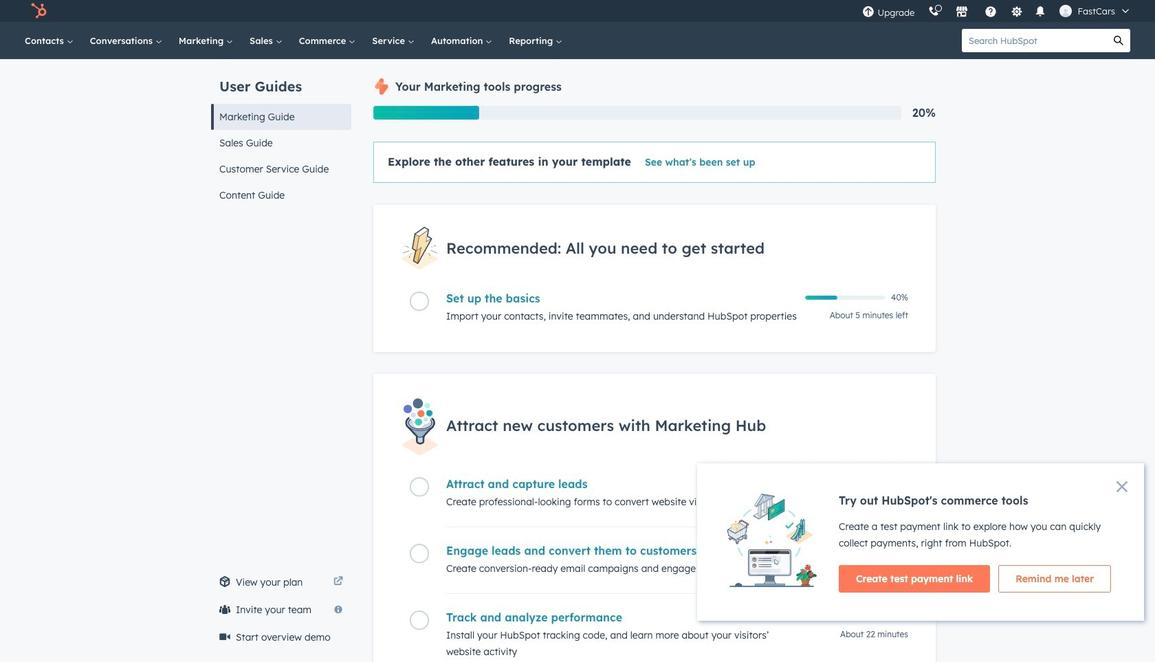 Task type: describe. For each thing, give the bounding box(es) containing it.
Search HubSpot search field
[[962, 29, 1108, 52]]

link opens in a new window image
[[334, 574, 343, 591]]



Task type: vqa. For each thing, say whether or not it's contained in the screenshot.
Marketplaces image
yes



Task type: locate. For each thing, give the bounding box(es) containing it.
close image
[[1117, 482, 1128, 493]]

link opens in a new window image
[[334, 577, 343, 588]]

christina overa image
[[1060, 5, 1073, 17]]

menu
[[856, 0, 1139, 22]]

[object object] complete progress bar
[[806, 296, 838, 300]]

user guides element
[[211, 59, 352, 208]]

marketplaces image
[[957, 6, 969, 19]]

progress bar
[[374, 106, 479, 120]]



